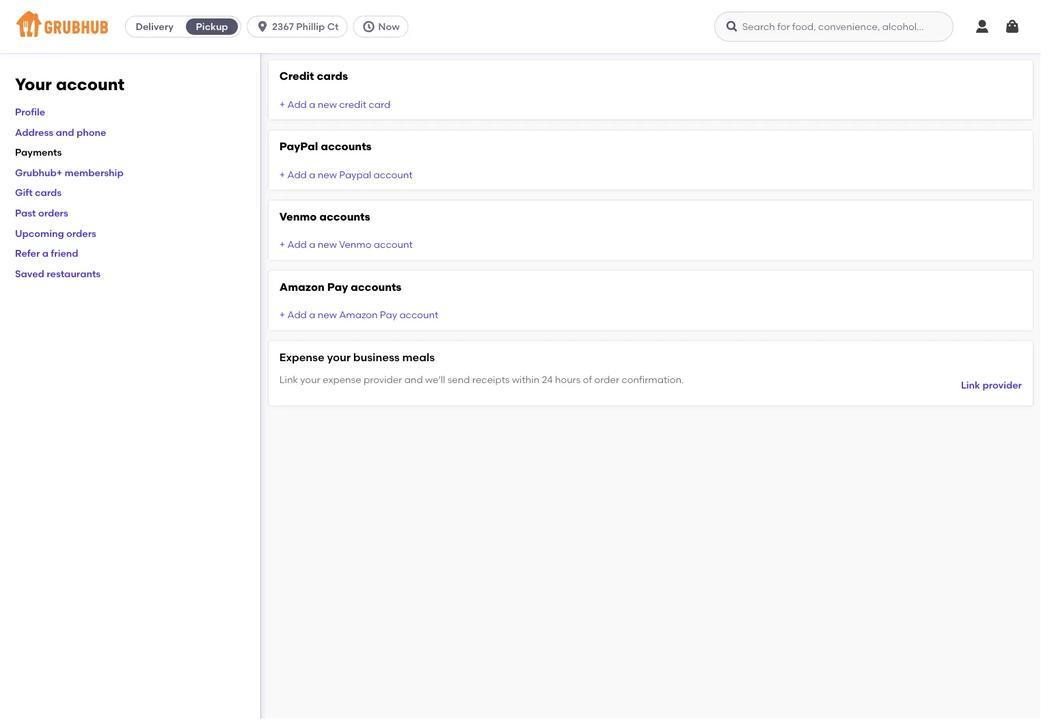 Task type: describe. For each thing, give the bounding box(es) containing it.
1 horizontal spatial svg image
[[1004, 18, 1020, 35]]

+ add a new credit card
[[279, 98, 390, 110]]

upcoming orders link
[[15, 227, 96, 239]]

1 vertical spatial pay
[[380, 309, 397, 321]]

2367
[[272, 21, 294, 32]]

past
[[15, 207, 36, 219]]

gift
[[15, 187, 33, 199]]

1 horizontal spatial venmo
[[339, 239, 371, 251]]

within
[[512, 374, 539, 386]]

+ add a new paypal account
[[279, 169, 413, 180]]

accounts for paypal accounts
[[321, 140, 372, 153]]

pickup button
[[183, 16, 241, 38]]

link your expense provider and we'll send receipts within 24 hours of order confirmation. link provider
[[279, 374, 1022, 391]]

now
[[378, 21, 400, 32]]

0 horizontal spatial svg image
[[725, 20, 739, 33]]

24
[[542, 374, 553, 386]]

card
[[369, 98, 390, 110]]

delivery
[[136, 21, 173, 32]]

friend
[[51, 248, 78, 259]]

new for credit
[[318, 98, 337, 110]]

new for paypal
[[318, 169, 337, 180]]

meals
[[402, 351, 435, 364]]

add for credit
[[287, 98, 307, 110]]

a for amazon
[[309, 309, 315, 321]]

add for paypal
[[287, 169, 307, 180]]

+ for amazon pay accounts
[[279, 309, 285, 321]]

cards for credit cards
[[317, 69, 348, 83]]

0 horizontal spatial pay
[[327, 280, 348, 294]]

orders for past orders
[[38, 207, 68, 219]]

add for venmo
[[287, 239, 307, 251]]

past orders link
[[15, 207, 68, 219]]

account right paypal
[[374, 169, 413, 180]]

address
[[15, 126, 53, 138]]

expense
[[323, 374, 361, 386]]

orders for upcoming orders
[[66, 227, 96, 239]]

past orders
[[15, 207, 68, 219]]

delivery button
[[126, 16, 183, 38]]

svg image for 2367 phillip ct
[[256, 20, 269, 33]]

receipts
[[472, 374, 510, 386]]

1 horizontal spatial link
[[961, 380, 980, 391]]

venmo accounts
[[279, 210, 370, 223]]

and inside link your expense provider and we'll send receipts within 24 hours of order confirmation. link provider
[[404, 374, 423, 386]]

2 horizontal spatial svg image
[[974, 18, 990, 35]]

0 horizontal spatial provider
[[364, 374, 402, 386]]

1 horizontal spatial provider
[[982, 380, 1022, 391]]

account up phone
[[56, 75, 125, 94]]

refer a friend
[[15, 248, 78, 259]]

address and phone
[[15, 126, 106, 138]]

address and phone link
[[15, 126, 106, 138]]

2367 phillip ct
[[272, 21, 339, 32]]

saved
[[15, 268, 44, 280]]

we'll
[[425, 374, 445, 386]]

paypal accounts
[[279, 140, 372, 153]]

main navigation navigation
[[0, 0, 1041, 53]]

phone
[[77, 126, 106, 138]]

+ for paypal accounts
[[279, 169, 285, 180]]

svg image for now
[[362, 20, 375, 33]]

refer a friend link
[[15, 248, 78, 259]]

grubhub+ membership
[[15, 167, 123, 178]]

upcoming orders
[[15, 227, 96, 239]]

+ add a new venmo account link
[[279, 239, 413, 251]]

a right refer
[[42, 248, 49, 259]]

order
[[594, 374, 619, 386]]

your
[[15, 75, 52, 94]]

new for venmo
[[318, 239, 337, 251]]

credit cards
[[279, 69, 348, 83]]

+ for venmo accounts
[[279, 239, 285, 251]]



Task type: locate. For each thing, give the bounding box(es) containing it.
orders up friend
[[66, 227, 96, 239]]

gift cards link
[[15, 187, 62, 199]]

account up "amazon pay accounts"
[[374, 239, 413, 251]]

0 vertical spatial accounts
[[321, 140, 372, 153]]

+
[[279, 98, 285, 110], [279, 169, 285, 180], [279, 239, 285, 251], [279, 309, 285, 321]]

accounts up + add a new amazon pay account
[[351, 280, 402, 294]]

your up expense
[[327, 351, 351, 364]]

svg image inside 2367 phillip ct 'button'
[[256, 20, 269, 33]]

amazon pay accounts
[[279, 280, 402, 294]]

saved restaurants link
[[15, 268, 101, 280]]

4 new from the top
[[318, 309, 337, 321]]

new
[[318, 98, 337, 110], [318, 169, 337, 180], [318, 239, 337, 251], [318, 309, 337, 321]]

hours
[[555, 374, 581, 386]]

expense your business meals
[[279, 351, 435, 364]]

0 horizontal spatial amazon
[[279, 280, 325, 294]]

0 horizontal spatial svg image
[[256, 20, 269, 33]]

pay up business
[[380, 309, 397, 321]]

accounts up + add a new paypal account link
[[321, 140, 372, 153]]

venmo up + add a new venmo account
[[279, 210, 317, 223]]

new left paypal
[[318, 169, 337, 180]]

1 vertical spatial cards
[[35, 187, 62, 199]]

0 horizontal spatial your
[[300, 374, 320, 386]]

1 + from the top
[[279, 98, 285, 110]]

svg image
[[1004, 18, 1020, 35], [725, 20, 739, 33]]

+ down the paypal
[[279, 169, 285, 180]]

2367 phillip ct button
[[247, 16, 353, 38]]

gift cards
[[15, 187, 62, 199]]

1 vertical spatial orders
[[66, 227, 96, 239]]

0 vertical spatial venmo
[[279, 210, 317, 223]]

grubhub+
[[15, 167, 62, 178]]

your for expense
[[327, 351, 351, 364]]

1 add from the top
[[287, 98, 307, 110]]

add for amazon
[[287, 309, 307, 321]]

a for paypal
[[309, 169, 315, 180]]

your for link
[[300, 374, 320, 386]]

cards for gift cards
[[35, 187, 62, 199]]

a down credit cards
[[309, 98, 315, 110]]

+ up expense
[[279, 309, 285, 321]]

venmo
[[279, 210, 317, 223], [339, 239, 371, 251]]

svg image
[[974, 18, 990, 35], [256, 20, 269, 33], [362, 20, 375, 33]]

a down "amazon pay accounts"
[[309, 309, 315, 321]]

a
[[309, 98, 315, 110], [309, 169, 315, 180], [309, 239, 315, 251], [42, 248, 49, 259], [309, 309, 315, 321]]

a down venmo accounts
[[309, 239, 315, 251]]

and left phone
[[56, 126, 74, 138]]

new left credit
[[318, 98, 337, 110]]

add down the paypal
[[287, 169, 307, 180]]

account
[[56, 75, 125, 94], [374, 169, 413, 180], [374, 239, 413, 251], [399, 309, 438, 321]]

4 + from the top
[[279, 309, 285, 321]]

expense
[[279, 351, 324, 364]]

+ add a new paypal account link
[[279, 169, 413, 180]]

profile link
[[15, 106, 45, 118]]

pickup
[[196, 21, 228, 32]]

and
[[56, 126, 74, 138], [404, 374, 423, 386]]

2 add from the top
[[287, 169, 307, 180]]

0 horizontal spatial venmo
[[279, 210, 317, 223]]

+ for credit cards
[[279, 98, 285, 110]]

3 add from the top
[[287, 239, 307, 251]]

membership
[[65, 167, 123, 178]]

payments
[[15, 147, 62, 158]]

a for credit
[[309, 98, 315, 110]]

pay
[[327, 280, 348, 294], [380, 309, 397, 321]]

0 horizontal spatial and
[[56, 126, 74, 138]]

new for amazon
[[318, 309, 337, 321]]

accounts
[[321, 140, 372, 153], [319, 210, 370, 223], [351, 280, 402, 294]]

1 vertical spatial and
[[404, 374, 423, 386]]

add down venmo accounts
[[287, 239, 307, 251]]

0 vertical spatial pay
[[327, 280, 348, 294]]

+ down credit
[[279, 98, 285, 110]]

0 horizontal spatial link
[[279, 374, 298, 386]]

2 + from the top
[[279, 169, 285, 180]]

3 + from the top
[[279, 239, 285, 251]]

provider
[[364, 374, 402, 386], [982, 380, 1022, 391]]

saved restaurants
[[15, 268, 101, 280]]

business
[[353, 351, 400, 364]]

of
[[583, 374, 592, 386]]

0 vertical spatial and
[[56, 126, 74, 138]]

1 horizontal spatial and
[[404, 374, 423, 386]]

+ add a new venmo account
[[279, 239, 413, 251]]

add up expense
[[287, 309, 307, 321]]

new down "amazon pay accounts"
[[318, 309, 337, 321]]

confirmation.
[[622, 374, 684, 386]]

credit
[[339, 98, 366, 110]]

0 vertical spatial orders
[[38, 207, 68, 219]]

4 add from the top
[[287, 309, 307, 321]]

cards up past orders
[[35, 187, 62, 199]]

+ add a new amazon pay account link
[[279, 309, 438, 321]]

cards
[[317, 69, 348, 83], [35, 187, 62, 199]]

restaurants
[[47, 268, 101, 280]]

your inside link your expense provider and we'll send receipts within 24 hours of order confirmation. link provider
[[300, 374, 320, 386]]

account up meals
[[399, 309, 438, 321]]

2 vertical spatial accounts
[[351, 280, 402, 294]]

credit
[[279, 69, 314, 83]]

grubhub+ membership link
[[15, 167, 123, 178]]

+ add a new credit card link
[[279, 98, 390, 110]]

refer
[[15, 248, 40, 259]]

1 horizontal spatial cards
[[317, 69, 348, 83]]

payments link
[[15, 147, 62, 158]]

a down paypal accounts
[[309, 169, 315, 180]]

add
[[287, 98, 307, 110], [287, 169, 307, 180], [287, 239, 307, 251], [287, 309, 307, 321]]

0 vertical spatial cards
[[317, 69, 348, 83]]

0 vertical spatial amazon
[[279, 280, 325, 294]]

+ add a new amazon pay account
[[279, 309, 438, 321]]

accounts up + add a new venmo account
[[319, 210, 370, 223]]

pay up + add a new amazon pay account
[[327, 280, 348, 294]]

0 vertical spatial your
[[327, 351, 351, 364]]

1 horizontal spatial svg image
[[362, 20, 375, 33]]

Search for food, convenience, alcohol... search field
[[714, 12, 954, 42]]

your
[[327, 351, 351, 364], [300, 374, 320, 386]]

0 horizontal spatial cards
[[35, 187, 62, 199]]

profile
[[15, 106, 45, 118]]

1 horizontal spatial your
[[327, 351, 351, 364]]

venmo down venmo accounts
[[339, 239, 371, 251]]

1 horizontal spatial pay
[[380, 309, 397, 321]]

link
[[279, 374, 298, 386], [961, 380, 980, 391]]

paypal
[[279, 140, 318, 153]]

and left the we'll
[[404, 374, 423, 386]]

now button
[[353, 16, 414, 38]]

send
[[447, 374, 470, 386]]

1 vertical spatial accounts
[[319, 210, 370, 223]]

add down credit
[[287, 98, 307, 110]]

your down expense
[[300, 374, 320, 386]]

your account
[[15, 75, 125, 94]]

amazon
[[279, 280, 325, 294], [339, 309, 378, 321]]

2 new from the top
[[318, 169, 337, 180]]

a for venmo
[[309, 239, 315, 251]]

3 new from the top
[[318, 239, 337, 251]]

ct
[[327, 21, 339, 32]]

1 vertical spatial venmo
[[339, 239, 371, 251]]

amazon down "amazon pay accounts"
[[339, 309, 378, 321]]

1 vertical spatial amazon
[[339, 309, 378, 321]]

svg image inside "now" button
[[362, 20, 375, 33]]

accounts for venmo accounts
[[319, 210, 370, 223]]

link provider button
[[961, 373, 1022, 398]]

1 new from the top
[[318, 98, 337, 110]]

1 horizontal spatial amazon
[[339, 309, 378, 321]]

amazon down + add a new venmo account link
[[279, 280, 325, 294]]

orders up the upcoming orders
[[38, 207, 68, 219]]

1 vertical spatial your
[[300, 374, 320, 386]]

new down venmo accounts
[[318, 239, 337, 251]]

phillip
[[296, 21, 325, 32]]

cards up the + add a new credit card
[[317, 69, 348, 83]]

+ down venmo accounts
[[279, 239, 285, 251]]

upcoming
[[15, 227, 64, 239]]

orders
[[38, 207, 68, 219], [66, 227, 96, 239]]

paypal
[[339, 169, 371, 180]]



Task type: vqa. For each thing, say whether or not it's contained in the screenshot.
Ct
yes



